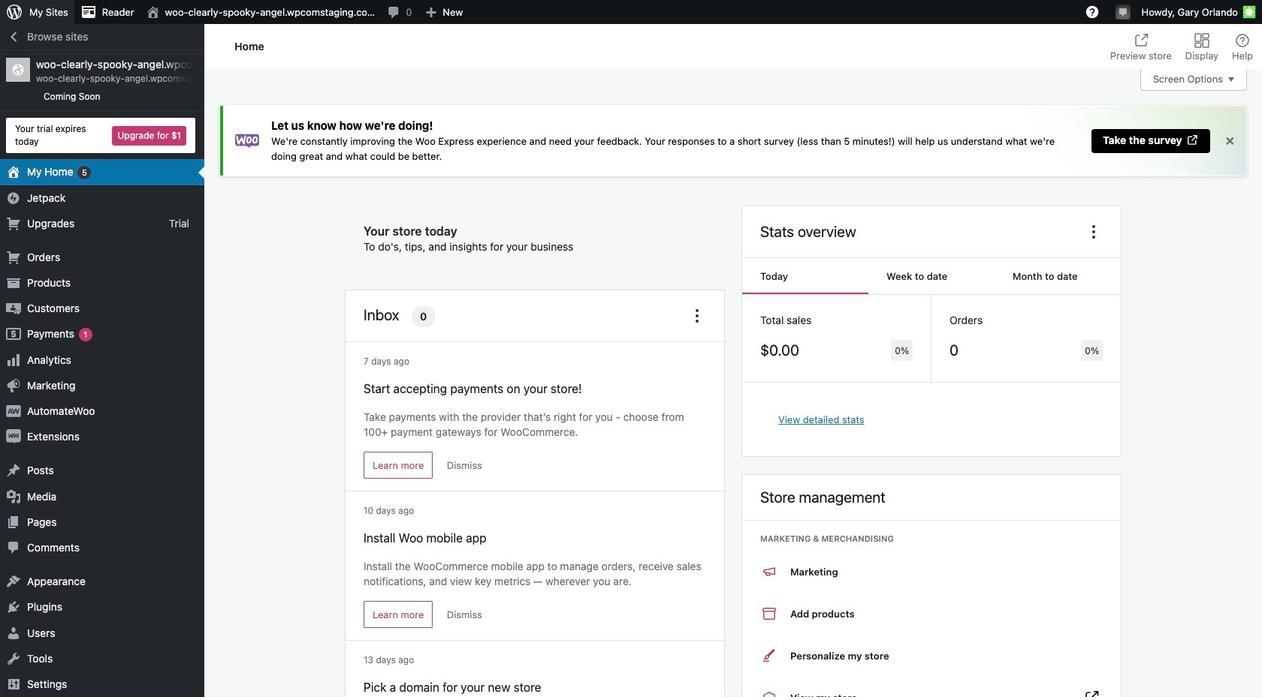 Task type: locate. For each thing, give the bounding box(es) containing it.
0 vertical spatial tab list
[[1101, 24, 1262, 69]]

tab list
[[1101, 24, 1262, 69], [742, 259, 1121, 296]]

display options image
[[1193, 32, 1211, 50]]

toolbar navigation
[[0, 0, 1262, 27]]

main menu navigation
[[0, 24, 204, 698]]

menu
[[346, 342, 724, 698]]



Task type: vqa. For each thing, say whether or not it's contained in the screenshot.
the Choose which values to display IMAGE
yes



Task type: describe. For each thing, give the bounding box(es) containing it.
inbox notes options image
[[688, 307, 706, 325]]

choose which values to display image
[[1085, 223, 1103, 241]]

notification image
[[1117, 5, 1129, 17]]

1 vertical spatial tab list
[[742, 259, 1121, 296]]

take the survey image
[[1187, 134, 1199, 146]]



